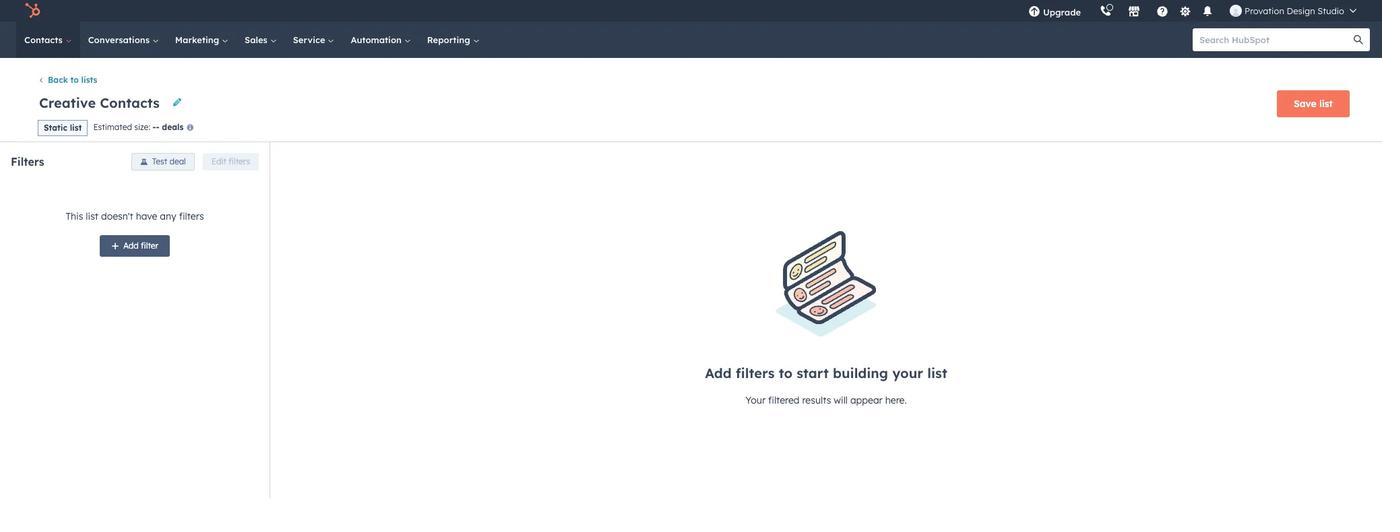 Task type: locate. For each thing, give the bounding box(es) containing it.
list
[[1319, 98, 1333, 110], [70, 122, 82, 133], [86, 210, 98, 222], [927, 365, 947, 381]]

filters up your
[[736, 365, 775, 381]]

1 horizontal spatial filters
[[229, 156, 250, 166]]

estimated
[[93, 122, 132, 132]]

marketplaces image
[[1128, 6, 1140, 18]]

contacts link
[[16, 22, 80, 58]]

your filtered results will appear here.
[[746, 394, 907, 406]]

add for add filters to start building your list
[[705, 365, 732, 381]]

list right your
[[927, 365, 947, 381]]

add
[[123, 240, 139, 250], [705, 365, 732, 381]]

1 vertical spatial to
[[779, 365, 793, 381]]

save list banner
[[32, 86, 1350, 119]]

- left deals
[[156, 122, 160, 132]]

save list button
[[1277, 90, 1350, 117]]

edit
[[211, 156, 226, 166]]

doesn't
[[101, 210, 133, 222]]

menu
[[1019, 0, 1366, 22]]

list for save
[[1319, 98, 1333, 110]]

2 horizontal spatial filters
[[736, 365, 775, 381]]

this list doesn't have any filters
[[66, 210, 204, 222]]

1 vertical spatial filters
[[179, 210, 204, 222]]

notifications button
[[1196, 0, 1219, 22]]

to
[[70, 75, 79, 85], [779, 365, 793, 381]]

back to lists
[[48, 75, 97, 85]]

your
[[892, 365, 923, 381]]

filters right any
[[179, 210, 204, 222]]

filters right edit
[[229, 156, 250, 166]]

list right save
[[1319, 98, 1333, 110]]

settings link
[[1177, 4, 1194, 18]]

your
[[746, 394, 766, 406]]

conversations link
[[80, 22, 167, 58]]

design
[[1287, 5, 1315, 16]]

upgrade
[[1043, 7, 1081, 18]]

filters inside button
[[229, 156, 250, 166]]

list inside button
[[1319, 98, 1333, 110]]

1 horizontal spatial add
[[705, 365, 732, 381]]

list right static
[[70, 122, 82, 133]]

filters
[[229, 156, 250, 166], [179, 210, 204, 222], [736, 365, 775, 381]]

building
[[833, 365, 888, 381]]

- right size:
[[153, 122, 156, 132]]

filtered
[[768, 394, 800, 406]]

list for this
[[86, 210, 98, 222]]

filters for edit filters
[[229, 156, 250, 166]]

start
[[797, 365, 829, 381]]

this
[[66, 210, 83, 222]]

reporting
[[427, 34, 473, 45]]

save
[[1294, 98, 1317, 110]]

notifications image
[[1202, 6, 1214, 18]]

james peterson image
[[1230, 5, 1242, 17]]

0 horizontal spatial add
[[123, 240, 139, 250]]

estimated size: -- deals
[[93, 122, 184, 132]]

edit filters
[[211, 156, 250, 166]]

0 vertical spatial to
[[70, 75, 79, 85]]

test deal button
[[131, 153, 195, 170]]

list for static
[[70, 122, 82, 133]]

provation design studio button
[[1222, 0, 1365, 22]]

save list
[[1294, 98, 1333, 110]]

search button
[[1347, 28, 1370, 51]]

0 horizontal spatial to
[[70, 75, 79, 85]]

to left lists
[[70, 75, 79, 85]]

marketing link
[[167, 22, 237, 58]]

lists
[[81, 75, 97, 85]]

1 horizontal spatial to
[[779, 365, 793, 381]]

calling icon button
[[1095, 2, 1117, 20]]

list right this
[[86, 210, 98, 222]]

2 vertical spatial filters
[[736, 365, 775, 381]]

page section element
[[0, 58, 1382, 141]]

provation
[[1245, 5, 1284, 16]]

edit filters button
[[203, 153, 259, 170]]

-
[[153, 122, 156, 132], [156, 122, 160, 132]]

contacts
[[24, 34, 65, 45]]

filters
[[11, 155, 44, 168]]

results
[[802, 394, 831, 406]]

sales
[[245, 34, 270, 45]]

static
[[44, 122, 67, 133]]

2 - from the left
[[156, 122, 160, 132]]

to left start
[[779, 365, 793, 381]]

1 vertical spatial add
[[705, 365, 732, 381]]

filters for add filters to start building your list
[[736, 365, 775, 381]]

back to lists link
[[38, 75, 97, 85]]

0 vertical spatial filters
[[229, 156, 250, 166]]

search image
[[1354, 35, 1363, 44]]

1 - from the left
[[153, 122, 156, 132]]

0 vertical spatial add
[[123, 240, 139, 250]]

add inside button
[[123, 240, 139, 250]]



Task type: vqa. For each thing, say whether or not it's contained in the screenshot.
banner
no



Task type: describe. For each thing, give the bounding box(es) containing it.
List name field
[[38, 94, 164, 112]]

menu containing provation design studio
[[1019, 0, 1366, 22]]

add filters to start building your list
[[705, 365, 947, 381]]

help image
[[1157, 6, 1169, 18]]

provation design studio
[[1245, 5, 1344, 16]]

any
[[160, 210, 176, 222]]

add for add filter
[[123, 240, 139, 250]]

test
[[152, 156, 167, 166]]

0 horizontal spatial filters
[[179, 210, 204, 222]]

Search HubSpot search field
[[1193, 28, 1358, 51]]

sales link
[[237, 22, 285, 58]]

size:
[[134, 122, 150, 132]]

upgrade image
[[1028, 6, 1041, 18]]

reporting link
[[419, 22, 488, 58]]

back
[[48, 75, 68, 85]]

help button
[[1151, 0, 1174, 22]]

hubspot image
[[24, 3, 40, 19]]

deals
[[162, 122, 184, 132]]

automation link
[[343, 22, 419, 58]]

service
[[293, 34, 328, 45]]

automation
[[351, 34, 404, 45]]

studio
[[1318, 5, 1344, 16]]

test deal
[[152, 156, 186, 166]]

service link
[[285, 22, 343, 58]]

filter
[[141, 240, 158, 250]]

here.
[[885, 394, 907, 406]]

settings image
[[1179, 6, 1191, 18]]

static list
[[44, 122, 82, 133]]

to inside the page section element
[[70, 75, 79, 85]]

marketplaces button
[[1120, 0, 1148, 22]]

conversations
[[88, 34, 152, 45]]

deal
[[169, 156, 186, 166]]

appear
[[850, 394, 883, 406]]

add filter
[[123, 240, 158, 250]]

hubspot link
[[16, 3, 51, 19]]

calling icon image
[[1100, 5, 1112, 18]]

have
[[136, 210, 157, 222]]

add filter button
[[100, 235, 170, 257]]

marketing
[[175, 34, 222, 45]]

will
[[834, 394, 848, 406]]



